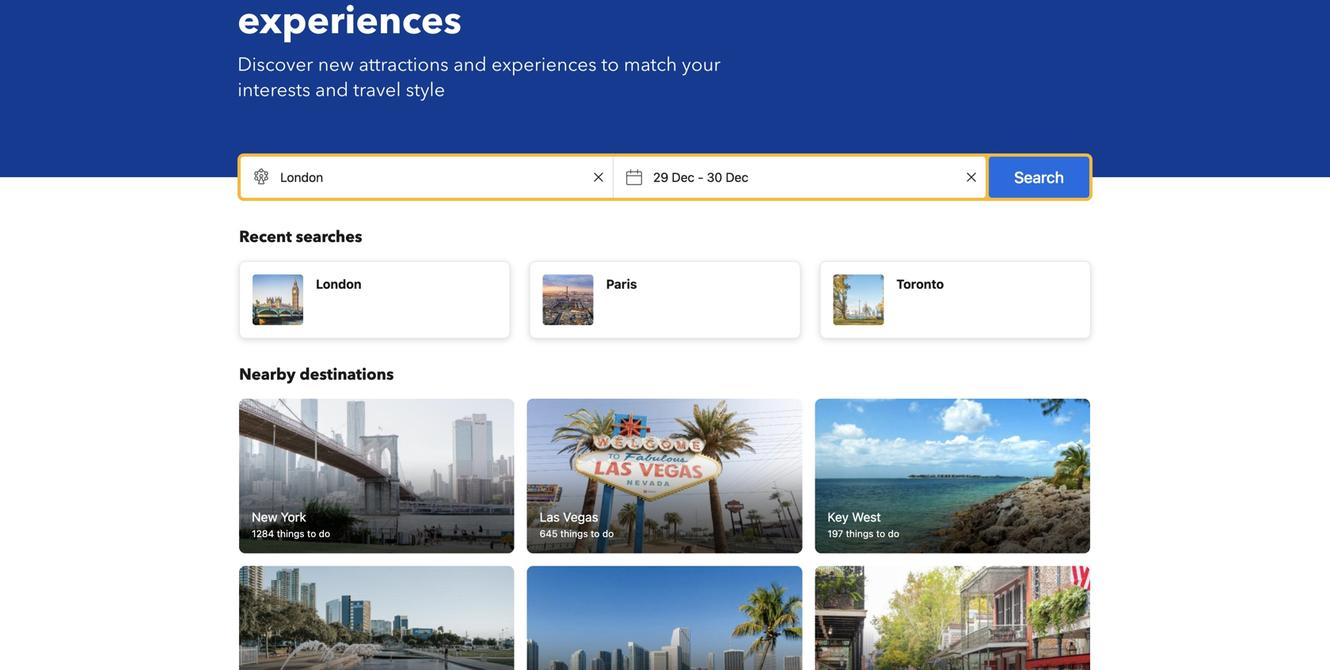 Task type: locate. For each thing, give the bounding box(es) containing it.
london
[[316, 277, 362, 292]]

to right "1284"
[[307, 529, 316, 540]]

1 horizontal spatial things
[[561, 529, 588, 540]]

to down vegas
[[591, 529, 600, 540]]

paris link
[[530, 261, 801, 339]]

do
[[319, 529, 330, 540], [603, 529, 614, 540], [888, 529, 900, 540]]

west
[[852, 510, 881, 525]]

things for vegas
[[561, 529, 588, 540]]

york
[[281, 510, 306, 525]]

645
[[540, 529, 558, 540]]

2 horizontal spatial things
[[846, 529, 874, 540]]

and right style
[[454, 52, 487, 78]]

things inside the new york 1284 things to do
[[277, 529, 305, 540]]

dec left - in the top right of the page
[[672, 170, 695, 185]]

new york 1284 things to do
[[252, 510, 330, 540]]

1 horizontal spatial dec
[[726, 170, 749, 185]]

and left travel
[[315, 77, 349, 103]]

1 horizontal spatial do
[[603, 529, 614, 540]]

do inside the new york 1284 things to do
[[319, 529, 330, 540]]

do right 197
[[888, 529, 900, 540]]

0 horizontal spatial do
[[319, 529, 330, 540]]

attractions
[[359, 52, 449, 78]]

vegas
[[563, 510, 599, 525]]

to inside the new york 1284 things to do
[[307, 529, 316, 540]]

3 things from the left
[[846, 529, 874, 540]]

things
[[277, 529, 305, 540], [561, 529, 588, 540], [846, 529, 874, 540]]

do right 645
[[603, 529, 614, 540]]

things for york
[[277, 529, 305, 540]]

to inside key west 197 things to do
[[877, 529, 886, 540]]

las vegas 645 things to do
[[540, 510, 614, 540]]

2 do from the left
[[603, 529, 614, 540]]

paris
[[606, 277, 637, 292]]

dec
[[672, 170, 695, 185], [726, 170, 749, 185]]

and
[[454, 52, 487, 78], [315, 77, 349, 103]]

searches
[[296, 227, 362, 248]]

your
[[682, 52, 721, 78]]

0 horizontal spatial dec
[[672, 170, 695, 185]]

0 horizontal spatial things
[[277, 529, 305, 540]]

things down west
[[846, 529, 874, 540]]

-
[[698, 170, 704, 185]]

things inside las vegas 645 things to do
[[561, 529, 588, 540]]

to
[[602, 52, 619, 78], [307, 529, 316, 540], [591, 529, 600, 540], [877, 529, 886, 540]]

things inside key west 197 things to do
[[846, 529, 874, 540]]

1 do from the left
[[319, 529, 330, 540]]

29 dec - 30 dec
[[653, 170, 749, 185]]

things down vegas
[[561, 529, 588, 540]]

29
[[653, 170, 669, 185]]

discover new attractions and experiences to match your interests and travel style
[[238, 52, 721, 103]]

1 things from the left
[[277, 529, 305, 540]]

experiences
[[492, 52, 597, 78]]

style
[[406, 77, 445, 103]]

to inside las vegas 645 things to do
[[591, 529, 600, 540]]

to for las vegas
[[591, 529, 600, 540]]

do right "1284"
[[319, 529, 330, 540]]

dec right 30
[[726, 170, 749, 185]]

2 horizontal spatial do
[[888, 529, 900, 540]]

key
[[828, 510, 849, 525]]

do inside las vegas 645 things to do
[[603, 529, 614, 540]]

2 things from the left
[[561, 529, 588, 540]]

things down york
[[277, 529, 305, 540]]

3 do from the left
[[888, 529, 900, 540]]

do for york
[[319, 529, 330, 540]]

to left the match
[[602, 52, 619, 78]]

to down west
[[877, 529, 886, 540]]

do inside key west 197 things to do
[[888, 529, 900, 540]]

travel
[[353, 77, 401, 103]]



Task type: describe. For each thing, give the bounding box(es) containing it.
nearby
[[239, 364, 296, 386]]

to inside discover new attractions and experiences to match your interests and travel style
[[602, 52, 619, 78]]

recent searches
[[239, 227, 362, 248]]

Where are you going? search field
[[241, 157, 613, 198]]

new york image
[[239, 399, 515, 554]]

0 horizontal spatial and
[[315, 77, 349, 103]]

do for vegas
[[603, 529, 614, 540]]

san diego image
[[239, 567, 515, 671]]

new
[[252, 510, 278, 525]]

miami image
[[527, 567, 803, 671]]

to for key west
[[877, 529, 886, 540]]

london link
[[239, 261, 511, 339]]

2 dec from the left
[[726, 170, 749, 185]]

1 horizontal spatial and
[[454, 52, 487, 78]]

new orleans image
[[815, 567, 1091, 671]]

toronto link
[[820, 261, 1091, 339]]

match
[[624, 52, 677, 78]]

1 dec from the left
[[672, 170, 695, 185]]

key west 197 things to do
[[828, 510, 900, 540]]

30
[[707, 170, 723, 185]]

recent
[[239, 227, 292, 248]]

search
[[1015, 168, 1064, 187]]

nearby destinations
[[239, 364, 394, 386]]

las vegas image
[[527, 399, 803, 554]]

discover
[[238, 52, 313, 78]]

key west image
[[808, 395, 1097, 558]]

las
[[540, 510, 560, 525]]

1284
[[252, 529, 274, 540]]

things for west
[[846, 529, 874, 540]]

destinations
[[300, 364, 394, 386]]

to for new york
[[307, 529, 316, 540]]

197
[[828, 529, 844, 540]]

do for west
[[888, 529, 900, 540]]

new
[[318, 52, 354, 78]]

toronto
[[897, 277, 944, 292]]

interests
[[238, 77, 311, 103]]

search button
[[989, 157, 1090, 198]]



Task type: vqa. For each thing, say whether or not it's contained in the screenshot.
"STYLE"
yes



